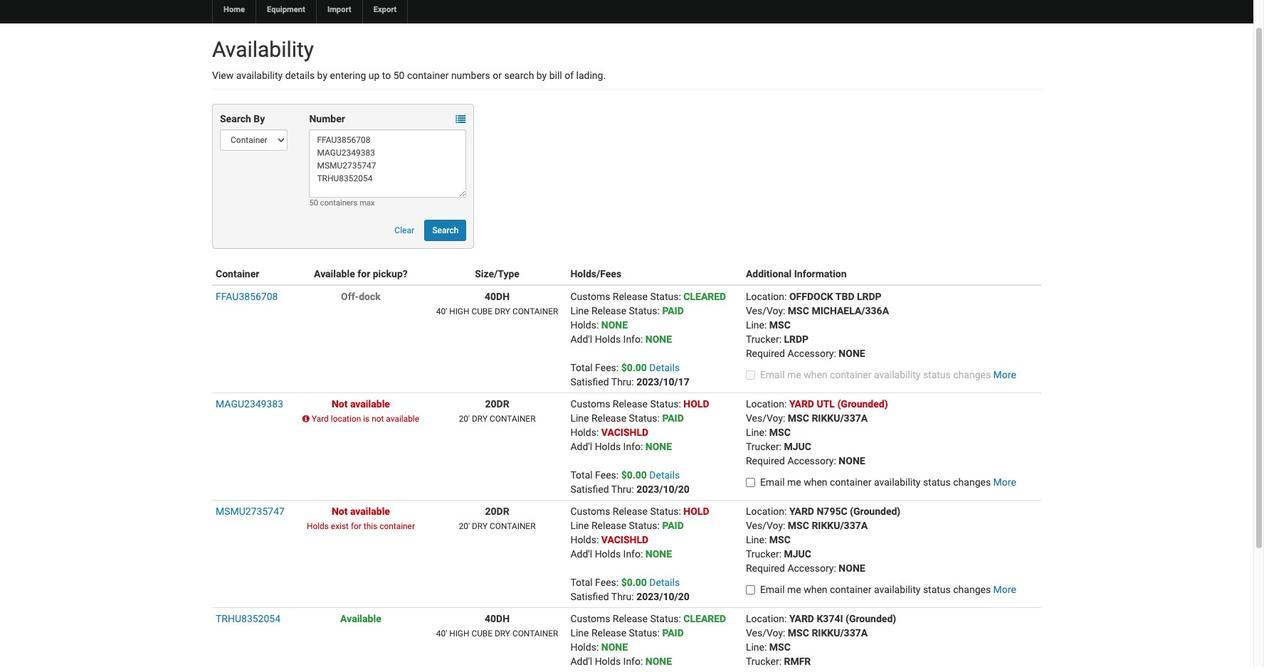 Task type: describe. For each thing, give the bounding box(es) containing it.
available for available
[[340, 614, 381, 625]]

holds for msmu2735747
[[595, 549, 621, 560]]

status for location : yard utl (grounded) ves/voy: msc rikku/337a line: msc trucker: mjuc required accessory : none
[[923, 477, 951, 488]]

2 by from the left
[[537, 70, 547, 81]]

(grounded) for n795c
[[850, 506, 901, 517]]

mjuc for n795c
[[784, 549, 811, 560]]

email me when container availability status changes more for location : yard n795c (grounded) ves/voy: msc rikku/337a line: msc trucker: mjuc required accessory : none
[[760, 584, 1016, 596]]

more for location : offdock tbd lrdp ves/voy: msc michaela/336a line: msc trucker: lrdp required accessory : none
[[993, 369, 1016, 381]]

changes for location : yard n795c (grounded) ves/voy: msc rikku/337a line: msc trucker: mjuc required accessory : none
[[953, 584, 991, 596]]

cleared for customs release status : cleared line release status : paid holds: none add'l holds info: none
[[684, 291, 726, 303]]

customs release status : cleared line release status : paid holds: none add'l holds info: none
[[570, 291, 726, 345]]

line for location : yard n795c (grounded) ves/voy: msc rikku/337a line: msc trucker: mjuc required accessory : none
[[570, 520, 589, 532]]

pickup?
[[373, 268, 408, 280]]

information
[[794, 268, 847, 280]]

me for location : yard utl (grounded) ves/voy: msc rikku/337a line: msc trucker: mjuc required accessory : none
[[787, 477, 801, 488]]

(grounded) inside location : yard k374i (grounded) ves/voy: msc rikku/337a line: msc
[[846, 614, 896, 625]]

holds: for location : yard n795c (grounded) ves/voy: msc rikku/337a line: msc trucker: mjuc required accessory : none
[[570, 535, 599, 546]]

up
[[369, 70, 380, 81]]

info: for location : yard n795c (grounded) ves/voy: msc rikku/337a line: msc trucker: mjuc required accessory : none
[[623, 549, 643, 560]]

import
[[327, 5, 351, 14]]

2023/10/17
[[636, 377, 690, 388]]

holds: for location : yard utl (grounded) ves/voy: msc rikku/337a line: msc trucker: mjuc required accessory : none
[[570, 427, 599, 438]]

thru: for location : yard utl (grounded) ves/voy: msc rikku/337a line: msc trucker: mjuc required accessory : none
[[611, 484, 634, 495]]

satisfied for location : yard utl (grounded) ves/voy: msc rikku/337a line: msc trucker: mjuc required accessory : none
[[570, 484, 609, 495]]

$0.00 for location : offdock tbd lrdp ves/voy: msc michaela/336a line: msc trucker: lrdp required accessory : none
[[621, 362, 647, 374]]

1 vertical spatial available
[[386, 414, 419, 424]]

ffau3856708
[[216, 291, 278, 303]]

total fees: $0.00 details satisfied thru: 2023/10/17
[[570, 362, 690, 388]]

customs release status : cleared line release status : paid holds: none
[[570, 614, 726, 653]]

when for location : yard utl (grounded) ves/voy: msc rikku/337a line: msc trucker: mjuc required accessory : none
[[804, 477, 828, 488]]

not
[[372, 414, 384, 424]]

equipment link
[[256, 0, 316, 23]]

clear
[[395, 226, 414, 236]]

available for available for pickup?
[[314, 268, 355, 280]]

0 vertical spatial lrdp
[[857, 291, 882, 303]]

view
[[212, 70, 234, 81]]

exist
[[331, 522, 349, 532]]

container
[[216, 268, 259, 280]]

rikku/337a for n795c
[[812, 520, 868, 532]]

0 vertical spatial for
[[357, 268, 370, 280]]

home link
[[212, 0, 256, 23]]

status for location : yard n795c (grounded) ves/voy: msc rikku/337a line: msc trucker: mjuc required accessory : none
[[923, 584, 951, 596]]

cube for off-dock
[[472, 307, 493, 317]]

search by
[[220, 113, 265, 125]]

search for search by
[[220, 113, 251, 125]]

line inside 'customs release status : cleared line release status : paid holds: none'
[[570, 628, 589, 639]]

20dr 20' dry container for msmu2735747
[[459, 506, 536, 532]]

holds for ffau3856708
[[595, 334, 621, 345]]

total for location : yard n795c (grounded) ves/voy: msc rikku/337a line: msc trucker: mjuc required accessory : none
[[570, 577, 593, 589]]

max
[[360, 199, 375, 208]]

details link for location : offdock tbd lrdp ves/voy: msc michaela/336a line: msc trucker: lrdp required accessory : none
[[649, 362, 680, 374]]

msmu2735747
[[216, 506, 285, 517]]

high for available
[[449, 629, 469, 639]]

line: for location : offdock tbd lrdp ves/voy: msc michaela/336a line: msc trucker: lrdp required accessory : none
[[746, 320, 767, 331]]

not for not available holds exist for this container
[[332, 506, 348, 517]]

availability for location : yard utl (grounded) ves/voy: msc rikku/337a line: msc trucker: mjuc required accessory : none
[[874, 477, 921, 488]]

required for location : offdock tbd lrdp ves/voy: msc michaela/336a line: msc trucker: lrdp required accessory : none
[[746, 348, 785, 359]]

location for location : offdock tbd lrdp ves/voy: msc michaela/336a line: msc trucker: lrdp required accessory : none
[[746, 291, 784, 303]]

entering
[[330, 70, 366, 81]]

thru: for location : offdock tbd lrdp ves/voy: msc michaela/336a line: msc trucker: lrdp required accessory : none
[[611, 377, 634, 388]]

k374i
[[817, 614, 843, 625]]

available for not available holds exist for this container
[[350, 506, 390, 517]]

hold for location : yard utl (grounded) ves/voy: msc rikku/337a line: msc trucker: mjuc required accessory : none
[[684, 399, 709, 410]]

info: for location : yard utl (grounded) ves/voy: msc rikku/337a line: msc trucker: mjuc required accessory : none
[[623, 441, 643, 453]]

numbers
[[451, 70, 490, 81]]

trhu8352054 link
[[216, 614, 281, 625]]

none inside the location : offdock tbd lrdp ves/voy: msc michaela/336a line: msc trucker: lrdp required accessory : none
[[839, 348, 865, 359]]

required for location : yard utl (grounded) ves/voy: msc rikku/337a line: msc trucker: mjuc required accessory : none
[[746, 456, 785, 467]]

more for location : yard utl (grounded) ves/voy: msc rikku/337a line: msc trucker: mjuc required accessory : none
[[993, 477, 1016, 488]]

2023/10/20 for location : yard n795c (grounded) ves/voy: msc rikku/337a line: msc trucker: mjuc required accessory : none
[[636, 592, 690, 603]]

line: for location : yard k374i (grounded) ves/voy: msc rikku/337a line: msc
[[746, 642, 767, 653]]

this
[[364, 522, 377, 532]]

none inside 'customs release status : cleared line release status : paid holds: none'
[[601, 642, 628, 653]]

number
[[309, 113, 345, 125]]

add'l for location : offdock tbd lrdp ves/voy: msc michaela/336a line: msc trucker: lrdp required accessory : none
[[570, 334, 592, 345]]

ffau3856708 link
[[216, 291, 278, 303]]

20dr 20' dry container for magu2349383
[[459, 399, 536, 424]]

high for off-dock
[[449, 307, 469, 317]]

details for location : yard utl (grounded) ves/voy: msc rikku/337a line: msc trucker: mjuc required accessory : none
[[649, 470, 680, 481]]

trucker: for location : offdock tbd lrdp ves/voy: msc michaela/336a line: msc trucker: lrdp required accessory : none
[[746, 334, 782, 345]]

customs for location : yard utl (grounded) ves/voy: msc rikku/337a line: msc trucker: mjuc required accessory : none
[[570, 399, 610, 410]]

info circle image
[[302, 416, 310, 424]]

by
[[254, 113, 265, 125]]

rikku/337a for utl
[[812, 413, 868, 424]]

more for location : yard n795c (grounded) ves/voy: msc rikku/337a line: msc trucker: mjuc required accessory : none
[[993, 584, 1016, 596]]

50 containers max
[[309, 199, 375, 208]]

paid for location : yard n795c (grounded) ves/voy: msc rikku/337a line: msc trucker: mjuc required accessory : none
[[662, 520, 684, 532]]

location : yard utl (grounded) ves/voy: msc rikku/337a line: msc trucker: mjuc required accessory : none
[[746, 399, 888, 467]]

paid inside 'customs release status : cleared line release status : paid holds: none'
[[662, 628, 684, 639]]

for inside not available holds exist for this container
[[351, 522, 362, 532]]

container inside not available holds exist for this container
[[380, 522, 415, 532]]

yard location is not available
[[310, 414, 419, 424]]

michaela/336a
[[812, 305, 889, 317]]

email for location : yard utl (grounded) ves/voy: msc rikku/337a line: msc trucker: mjuc required accessory : none
[[760, 477, 785, 488]]

40dh for available
[[485, 614, 510, 625]]

size/type
[[475, 268, 520, 280]]

holds: inside 'customs release status : cleared line release status : paid holds: none'
[[570, 642, 599, 653]]

show list image
[[456, 115, 466, 125]]

n795c
[[817, 506, 848, 517]]

location : offdock tbd lrdp ves/voy: msc michaela/336a line: msc trucker: lrdp required accessory : none
[[746, 291, 889, 359]]

location
[[331, 414, 361, 424]]

total fees: $0.00 details satisfied thru: 2023/10/20 for location : yard n795c (grounded) ves/voy: msc rikku/337a line: msc trucker: mjuc required accessory : none
[[570, 577, 690, 603]]

equipment
[[267, 5, 305, 14]]

vacishld for location : yard utl (grounded) ves/voy: msc rikku/337a line: msc trucker: mjuc required accessory : none
[[601, 427, 649, 438]]

search
[[504, 70, 534, 81]]

: inside location : yard k374i (grounded) ves/voy: msc rikku/337a line: msc
[[784, 614, 787, 625]]

hold for location : yard n795c (grounded) ves/voy: msc rikku/337a line: msc trucker: mjuc required accessory : none
[[684, 506, 709, 517]]

customs for location : offdock tbd lrdp ves/voy: msc michaela/336a line: msc trucker: lrdp required accessory : none
[[570, 291, 610, 303]]

offdock
[[789, 291, 833, 303]]

accessory for n795c
[[788, 563, 834, 574]]

0 horizontal spatial lrdp
[[784, 334, 809, 345]]

40dh 40' high cube dry container for off-dock
[[436, 291, 558, 317]]

location : yard n795c (grounded) ves/voy: msc rikku/337a line: msc trucker: mjuc required accessory : none
[[746, 506, 901, 574]]

location for location : yard n795c (grounded) ves/voy: msc rikku/337a line: msc trucker: mjuc required accessory : none
[[746, 506, 784, 517]]

dock
[[359, 291, 381, 303]]

import link
[[316, 0, 362, 23]]

20dr for magu2349383
[[485, 399, 509, 410]]

of
[[565, 70, 574, 81]]

msmu2735747 link
[[216, 506, 285, 517]]

view availability details by entering up to 50 container numbers or search by bill of lading.
[[212, 70, 606, 81]]

magu2349383 link
[[216, 399, 283, 410]]

yard for n795c
[[789, 506, 814, 517]]

$0.00 for location : yard n795c (grounded) ves/voy: msc rikku/337a line: msc trucker: mjuc required accessory : none
[[621, 577, 647, 589]]

utl
[[817, 399, 835, 410]]

rikku/337a inside location : yard k374i (grounded) ves/voy: msc rikku/337a line: msc
[[812, 628, 868, 639]]

off-dock
[[341, 291, 381, 303]]

details
[[285, 70, 315, 81]]

export link
[[362, 0, 407, 23]]

satisfied for location : offdock tbd lrdp ves/voy: msc michaela/336a line: msc trucker: lrdp required accessory : none
[[570, 377, 609, 388]]

is
[[363, 414, 370, 424]]



Task type: locate. For each thing, give the bounding box(es) containing it.
to
[[382, 70, 391, 81]]

40'
[[436, 307, 447, 317], [436, 629, 447, 639]]

0 vertical spatial info:
[[623, 334, 643, 345]]

customs release status : hold line release status : paid holds: vacishld add'l holds info: none
[[570, 399, 709, 453], [570, 506, 709, 560]]

search right clear
[[432, 226, 459, 236]]

by left bill
[[537, 70, 547, 81]]

thru: inside "total fees: $0.00 details satisfied thru: 2023/10/17"
[[611, 377, 634, 388]]

total
[[570, 362, 593, 374], [570, 470, 593, 481], [570, 577, 593, 589]]

(grounded) for utl
[[837, 399, 888, 410]]

1 vertical spatial total
[[570, 470, 593, 481]]

1 status from the top
[[923, 369, 951, 381]]

available
[[314, 268, 355, 280], [340, 614, 381, 625]]

hold
[[684, 399, 709, 410], [684, 506, 709, 517]]

for up off-dock
[[357, 268, 370, 280]]

1 vertical spatial email me when container availability status changes more
[[760, 477, 1016, 488]]

2 details link from the top
[[649, 470, 680, 481]]

holds inside customs release status : cleared line release status : paid holds: none add'l holds info: none
[[595, 334, 621, 345]]

fees:
[[595, 362, 619, 374], [595, 470, 619, 481], [595, 577, 619, 589]]

line for location : offdock tbd lrdp ves/voy: msc michaela/336a line: msc trucker: lrdp required accessory : none
[[570, 305, 589, 317]]

search button
[[425, 220, 466, 241]]

40' for available
[[436, 629, 447, 639]]

1 vertical spatial 40dh
[[485, 614, 510, 625]]

4 line from the top
[[570, 628, 589, 639]]

2 customs release status : hold line release status : paid holds: vacishld add'l holds info: none from the top
[[570, 506, 709, 560]]

me up location : yard k374i (grounded) ves/voy: msc rikku/337a line: msc
[[787, 584, 801, 596]]

1 vertical spatial for
[[351, 522, 362, 532]]

when for location : offdock tbd lrdp ves/voy: msc michaela/336a line: msc trucker: lrdp required accessory : none
[[804, 369, 828, 381]]

50 left containers
[[309, 199, 318, 208]]

1 vertical spatial 20dr 20' dry container
[[459, 506, 536, 532]]

when for location : yard n795c (grounded) ves/voy: msc rikku/337a line: msc trucker: mjuc required accessory : none
[[804, 584, 828, 596]]

container for location : yard utl (grounded) ves/voy: msc rikku/337a line: msc trucker: mjuc required accessory : none
[[830, 477, 872, 488]]

dry
[[495, 307, 510, 317], [472, 414, 488, 424], [472, 522, 488, 532], [495, 629, 510, 639]]

search inside button
[[432, 226, 459, 236]]

required inside location : yard utl (grounded) ves/voy: msc rikku/337a line: msc trucker: mjuc required accessory : none
[[746, 456, 785, 467]]

2 vertical spatial $0.00
[[621, 577, 647, 589]]

1 vertical spatial status
[[923, 477, 951, 488]]

2 vacishld from the top
[[601, 535, 649, 546]]

more link for location : offdock tbd lrdp ves/voy: msc michaela/336a line: msc trucker: lrdp required accessory : none
[[993, 369, 1016, 381]]

2 vertical spatial fees:
[[595, 577, 619, 589]]

2 thru: from the top
[[611, 484, 634, 495]]

1 fees: from the top
[[595, 362, 619, 374]]

total for location : offdock tbd lrdp ves/voy: msc michaela/336a line: msc trucker: lrdp required accessory : none
[[570, 362, 593, 374]]

(grounded) right utl
[[837, 399, 888, 410]]

0 vertical spatial 40dh 40' high cube dry container
[[436, 291, 558, 317]]

0 vertical spatial 40'
[[436, 307, 447, 317]]

bill
[[549, 70, 562, 81]]

3 thru: from the top
[[611, 592, 634, 603]]

for left this
[[351, 522, 362, 532]]

40' for off-dock
[[436, 307, 447, 317]]

clear button
[[387, 220, 422, 241]]

1 vertical spatial add'l
[[570, 441, 592, 453]]

trhu8352054
[[216, 614, 281, 625]]

0 vertical spatial 50
[[393, 70, 405, 81]]

0 vertical spatial 40dh
[[485, 291, 510, 303]]

2 vertical spatial changes
[[953, 584, 991, 596]]

1 add'l from the top
[[570, 334, 592, 345]]

2 vertical spatial email me when container availability status changes more
[[760, 584, 1016, 596]]

2 high from the top
[[449, 629, 469, 639]]

0 vertical spatial email me when container availability status changes more
[[760, 369, 1016, 381]]

40dh 40' high cube dry container for available
[[436, 614, 558, 639]]

customs inside 'customs release status : cleared line release status : paid holds: none'
[[570, 614, 610, 625]]

2 fees: from the top
[[595, 470, 619, 481]]

availability
[[212, 37, 314, 62]]

vacishld
[[601, 427, 649, 438], [601, 535, 649, 546]]

customs release status : hold line release status : paid holds: vacishld add'l holds info: none for location : yard n795c (grounded) ves/voy: msc rikku/337a line: msc trucker: mjuc required accessory : none
[[570, 506, 709, 560]]

50 right to
[[393, 70, 405, 81]]

3 satisfied from the top
[[570, 592, 609, 603]]

lrdp
[[857, 291, 882, 303], [784, 334, 809, 345]]

details link for location : yard utl (grounded) ves/voy: msc rikku/337a line: msc trucker: mjuc required accessory : none
[[649, 470, 680, 481]]

location : yard k374i (grounded) ves/voy: msc rikku/337a line: msc
[[746, 614, 896, 653]]

paid for location : yard utl (grounded) ves/voy: msc rikku/337a line: msc trucker: mjuc required accessory : none
[[662, 413, 684, 424]]

2023/10/20 for location : yard utl (grounded) ves/voy: msc rikku/337a line: msc trucker: mjuc required accessory : none
[[636, 484, 690, 495]]

2 vertical spatial add'l
[[570, 549, 592, 560]]

available right not at the left bottom of page
[[386, 414, 419, 424]]

1 hold from the top
[[684, 399, 709, 410]]

lrdp down offdock
[[784, 334, 809, 345]]

line inside customs release status : cleared line release status : paid holds: none add'l holds info: none
[[570, 305, 589, 317]]

location left utl
[[746, 399, 784, 410]]

2 accessory from the top
[[788, 456, 834, 467]]

yard for utl
[[789, 399, 814, 410]]

0 vertical spatial vacishld
[[601, 427, 649, 438]]

2 cube from the top
[[472, 629, 493, 639]]

ves/voy: for location : offdock tbd lrdp ves/voy: msc michaela/336a line: msc trucker: lrdp required accessory : none
[[746, 305, 785, 317]]

by
[[317, 70, 327, 81], [537, 70, 547, 81]]

1 total fees: $0.00 details satisfied thru: 2023/10/20 from the top
[[570, 470, 690, 495]]

accessory
[[788, 348, 834, 359], [788, 456, 834, 467], [788, 563, 834, 574]]

container up utl
[[830, 369, 872, 381]]

accessory inside location : yard n795c (grounded) ves/voy: msc rikku/337a line: msc trucker: mjuc required accessory : none
[[788, 563, 834, 574]]

details link for location : yard n795c (grounded) ves/voy: msc rikku/337a line: msc trucker: mjuc required accessory : none
[[649, 577, 680, 589]]

2 holds: from the top
[[570, 427, 599, 438]]

2 vertical spatial info:
[[623, 549, 643, 560]]

0 vertical spatial not
[[332, 399, 348, 410]]

None checkbox
[[746, 478, 755, 488]]

availability for location : yard n795c (grounded) ves/voy: msc rikku/337a line: msc trucker: mjuc required accessory : none
[[874, 584, 921, 596]]

customs
[[570, 291, 610, 303], [570, 399, 610, 410], [570, 506, 610, 517], [570, 614, 610, 625]]

2 vertical spatial details link
[[649, 577, 680, 589]]

40dh
[[485, 291, 510, 303], [485, 614, 510, 625]]

2 email me when container availability status changes more from the top
[[760, 477, 1016, 488]]

4 location from the top
[[746, 614, 784, 625]]

2 more link from the top
[[993, 477, 1016, 488]]

status
[[650, 291, 679, 303], [629, 305, 657, 317], [650, 399, 679, 410], [629, 413, 657, 424], [650, 506, 679, 517], [629, 520, 657, 532], [650, 614, 679, 625], [629, 628, 657, 639]]

holds/fees
[[570, 268, 622, 280]]

(grounded) inside location : yard utl (grounded) ves/voy: msc rikku/337a line: msc trucker: mjuc required accessory : none
[[837, 399, 888, 410]]

1 vertical spatial thru:
[[611, 484, 634, 495]]

2 vertical spatial accessory
[[788, 563, 834, 574]]

0 vertical spatial available
[[314, 268, 355, 280]]

me for location : offdock tbd lrdp ves/voy: msc michaela/336a line: msc trucker: lrdp required accessory : none
[[787, 369, 801, 381]]

accessory up n795c
[[788, 456, 834, 467]]

0 vertical spatial status
[[923, 369, 951, 381]]

holds:
[[570, 320, 599, 331], [570, 427, 599, 438], [570, 535, 599, 546], [570, 642, 599, 653]]

containers
[[320, 199, 358, 208]]

cleared
[[684, 291, 726, 303], [684, 614, 726, 625]]

satisfied for location : yard n795c (grounded) ves/voy: msc rikku/337a line: msc trucker: mjuc required accessory : none
[[570, 592, 609, 603]]

1 vertical spatial mjuc
[[784, 549, 811, 560]]

2 20dr from the top
[[485, 506, 509, 517]]

me for location : yard n795c (grounded) ves/voy: msc rikku/337a line: msc trucker: mjuc required accessory : none
[[787, 584, 801, 596]]

not inside not available holds exist for this container
[[332, 506, 348, 517]]

1 vertical spatial details
[[649, 470, 680, 481]]

line: inside location : yard utl (grounded) ves/voy: msc rikku/337a line: msc trucker: mjuc required accessory : none
[[746, 427, 767, 438]]

release
[[613, 291, 648, 303], [591, 305, 626, 317], [613, 399, 648, 410], [591, 413, 626, 424], [613, 506, 648, 517], [591, 520, 626, 532], [613, 614, 648, 625], [591, 628, 626, 639]]

accessory for utl
[[788, 456, 834, 467]]

email down location : yard utl (grounded) ves/voy: msc rikku/337a line: msc trucker: mjuc required accessory : none
[[760, 477, 785, 488]]

not
[[332, 399, 348, 410], [332, 506, 348, 517]]

additional
[[746, 268, 792, 280]]

1 vertical spatial me
[[787, 477, 801, 488]]

0 vertical spatial search
[[220, 113, 251, 125]]

ves/voy: inside location : yard utl (grounded) ves/voy: msc rikku/337a line: msc trucker: mjuc required accessory : none
[[746, 413, 785, 424]]

3 accessory from the top
[[788, 563, 834, 574]]

trucker: inside location : yard n795c (grounded) ves/voy: msc rikku/337a line: msc trucker: mjuc required accessory : none
[[746, 549, 782, 560]]

1 40' from the top
[[436, 307, 447, 317]]

2 40dh from the top
[[485, 614, 510, 625]]

1 vertical spatial rikku/337a
[[812, 520, 868, 532]]

1 horizontal spatial search
[[432, 226, 459, 236]]

0 vertical spatial rikku/337a
[[812, 413, 868, 424]]

2 details from the top
[[649, 470, 680, 481]]

1 mjuc from the top
[[784, 441, 811, 453]]

2 vertical spatial available
[[350, 506, 390, 517]]

0 horizontal spatial 50
[[309, 199, 318, 208]]

ves/voy:
[[746, 305, 785, 317], [746, 413, 785, 424], [746, 520, 785, 532], [746, 628, 785, 639]]

satisfied inside "total fees: $0.00 details satisfied thru: 2023/10/17"
[[570, 377, 609, 388]]

2 vertical spatial details
[[649, 577, 680, 589]]

2 vertical spatial trucker:
[[746, 549, 782, 560]]

paid for location : offdock tbd lrdp ves/voy: msc michaela/336a line: msc trucker: lrdp required accessory : none
[[662, 305, 684, 317]]

add'l inside customs release status : cleared line release status : paid holds: none add'l holds info: none
[[570, 334, 592, 345]]

3 fees: from the top
[[595, 577, 619, 589]]

container up n795c
[[830, 477, 872, 488]]

2 vertical spatial rikku/337a
[[812, 628, 868, 639]]

msc
[[788, 305, 809, 317], [769, 320, 791, 331], [788, 413, 809, 424], [769, 427, 791, 438], [788, 520, 809, 532], [769, 535, 791, 546], [788, 628, 809, 639], [769, 642, 791, 653]]

(grounded) right k374i
[[846, 614, 896, 625]]

0 vertical spatial available
[[350, 399, 390, 410]]

location left n795c
[[746, 506, 784, 517]]

additional information
[[746, 268, 847, 280]]

3 line from the top
[[570, 520, 589, 532]]

1 horizontal spatial by
[[537, 70, 547, 81]]

rikku/337a inside location : yard n795c (grounded) ves/voy: msc rikku/337a line: msc trucker: mjuc required accessory : none
[[812, 520, 868, 532]]

2 vertical spatial thru:
[[611, 592, 634, 603]]

1 vertical spatial when
[[804, 477, 828, 488]]

mjuc inside location : yard n795c (grounded) ves/voy: msc rikku/337a line: msc trucker: mjuc required accessory : none
[[784, 549, 811, 560]]

2 more from the top
[[993, 477, 1016, 488]]

2 hold from the top
[[684, 506, 709, 517]]

vacishld for location : yard n795c (grounded) ves/voy: msc rikku/337a line: msc trucker: mjuc required accessory : none
[[601, 535, 649, 546]]

3 email from the top
[[760, 584, 785, 596]]

location for location : yard k374i (grounded) ves/voy: msc rikku/337a line: msc
[[746, 614, 784, 625]]

none inside location : yard n795c (grounded) ves/voy: msc rikku/337a line: msc trucker: mjuc required accessory : none
[[839, 563, 865, 574]]

or
[[493, 70, 502, 81]]

2 rikku/337a from the top
[[812, 520, 868, 532]]

1 vertical spatial required
[[746, 456, 785, 467]]

(grounded)
[[837, 399, 888, 410], [850, 506, 901, 517], [846, 614, 896, 625]]

1 email me when container availability status changes more from the top
[[760, 369, 1016, 381]]

ves/voy: inside location : yard k374i (grounded) ves/voy: msc rikku/337a line: msc
[[746, 628, 785, 639]]

customs inside customs release status : cleared line release status : paid holds: none add'l holds info: none
[[570, 291, 610, 303]]

1 20' from the top
[[459, 414, 470, 424]]

container
[[512, 307, 558, 317], [490, 414, 536, 424], [490, 522, 536, 532], [512, 629, 558, 639]]

email me when container availability status changes more for location : yard utl (grounded) ves/voy: msc rikku/337a line: msc trucker: mjuc required accessory : none
[[760, 477, 1016, 488]]

trucker: for location : yard utl (grounded) ves/voy: msc rikku/337a line: msc trucker: mjuc required accessory : none
[[746, 441, 782, 453]]

yard left k374i
[[789, 614, 814, 625]]

status
[[923, 369, 951, 381], [923, 477, 951, 488], [923, 584, 951, 596]]

email me when container availability status changes more up utl
[[760, 369, 1016, 381]]

1 changes from the top
[[953, 369, 991, 381]]

0 vertical spatial satisfied
[[570, 377, 609, 388]]

0 vertical spatial $0.00
[[621, 362, 647, 374]]

total for location : yard utl (grounded) ves/voy: msc rikku/337a line: msc trucker: mjuc required accessory : none
[[570, 470, 593, 481]]

0 horizontal spatial by
[[317, 70, 327, 81]]

paid inside customs release status : cleared line release status : paid holds: none add'l holds info: none
[[662, 305, 684, 317]]

1 email from the top
[[760, 369, 785, 381]]

when up utl
[[804, 369, 828, 381]]

3 line: from the top
[[746, 535, 767, 546]]

container right this
[[380, 522, 415, 532]]

accessory up k374i
[[788, 563, 834, 574]]

1 vertical spatial lrdp
[[784, 334, 809, 345]]

location inside the location : offdock tbd lrdp ves/voy: msc michaela/336a line: msc trucker: lrdp required accessory : none
[[746, 291, 784, 303]]

total inside "total fees: $0.00 details satisfied thru: 2023/10/17"
[[570, 362, 593, 374]]

0 vertical spatial fees:
[[595, 362, 619, 374]]

1 by from the left
[[317, 70, 327, 81]]

1 vertical spatial 40dh 40' high cube dry container
[[436, 614, 558, 639]]

1 horizontal spatial 50
[[393, 70, 405, 81]]

1 details link from the top
[[649, 362, 680, 374]]

2 vertical spatial satisfied
[[570, 592, 609, 603]]

more
[[993, 369, 1016, 381], [993, 477, 1016, 488], [993, 584, 1016, 596]]

cleared inside customs release status : cleared line release status : paid holds: none add'l holds info: none
[[684, 291, 726, 303]]

2 satisfied from the top
[[570, 484, 609, 495]]

info: for location : offdock tbd lrdp ves/voy: msc michaela/336a line: msc trucker: lrdp required accessory : none
[[623, 334, 643, 345]]

1 vertical spatial hold
[[684, 506, 709, 517]]

0 vertical spatial accessory
[[788, 348, 834, 359]]

yard inside location : yard n795c (grounded) ves/voy: msc rikku/337a line: msc trucker: mjuc required accessory : none
[[789, 506, 814, 517]]

yard left utl
[[789, 399, 814, 410]]

1 vertical spatial available
[[340, 614, 381, 625]]

1 line from the top
[[570, 305, 589, 317]]

0 horizontal spatial search
[[220, 113, 251, 125]]

50
[[393, 70, 405, 81], [309, 199, 318, 208]]

not up location
[[332, 399, 348, 410]]

home
[[224, 5, 245, 14]]

holds inside not available holds exist for this container
[[307, 522, 329, 532]]

when
[[804, 369, 828, 381], [804, 477, 828, 488], [804, 584, 828, 596]]

1 when from the top
[[804, 369, 828, 381]]

1 vertical spatial (grounded)
[[850, 506, 901, 517]]

2 ves/voy: from the top
[[746, 413, 785, 424]]

holds for magu2349383
[[595, 441, 621, 453]]

1 horizontal spatial lrdp
[[857, 291, 882, 303]]

me down location : yard utl (grounded) ves/voy: msc rikku/337a line: msc trucker: mjuc required accessory : none
[[787, 477, 801, 488]]

2 location from the top
[[746, 399, 784, 410]]

$0.00 inside "total fees: $0.00 details satisfied thru: 2023/10/17"
[[621, 362, 647, 374]]

20dr for msmu2735747
[[485, 506, 509, 517]]

4 ves/voy: from the top
[[746, 628, 785, 639]]

2 when from the top
[[804, 477, 828, 488]]

2 paid from the top
[[662, 413, 684, 424]]

search for search
[[432, 226, 459, 236]]

accessory for tbd
[[788, 348, 834, 359]]

location inside location : yard k374i (grounded) ves/voy: msc rikku/337a line: msc
[[746, 614, 784, 625]]

email me when container availability status changes more up n795c
[[760, 477, 1016, 488]]

2 mjuc from the top
[[784, 549, 811, 560]]

1 vertical spatial vacishld
[[601, 535, 649, 546]]

1 more from the top
[[993, 369, 1016, 381]]

info: inside customs release status : cleared line release status : paid holds: none add'l holds info: none
[[623, 334, 643, 345]]

40dh for off-dock
[[485, 291, 510, 303]]

2 vertical spatial when
[[804, 584, 828, 596]]

details link
[[649, 362, 680, 374], [649, 470, 680, 481], [649, 577, 680, 589]]

line: for location : yard n795c (grounded) ves/voy: msc rikku/337a line: msc trucker: mjuc required accessory : none
[[746, 535, 767, 546]]

3 info: from the top
[[623, 549, 643, 560]]

1 customs release status : hold line release status : paid holds: vacishld add'l holds info: none from the top
[[570, 399, 709, 453]]

1 20dr from the top
[[485, 399, 509, 410]]

email for location : yard n795c (grounded) ves/voy: msc rikku/337a line: msc trucker: mjuc required accessory : none
[[760, 584, 785, 596]]

4 line: from the top
[[746, 642, 767, 653]]

$0.00 for location : yard utl (grounded) ves/voy: msc rikku/337a line: msc trucker: mjuc required accessory : none
[[621, 470, 647, 481]]

1 vertical spatial cleared
[[684, 614, 726, 625]]

lrdp up michaela/336a
[[857, 291, 882, 303]]

0 vertical spatial email
[[760, 369, 785, 381]]

0 vertical spatial cleared
[[684, 291, 726, 303]]

lading.
[[576, 70, 606, 81]]

2 20dr 20' dry container from the top
[[459, 506, 536, 532]]

required inside the location : offdock tbd lrdp ves/voy: msc michaela/336a line: msc trucker: lrdp required accessory : none
[[746, 348, 785, 359]]

none inside location : yard utl (grounded) ves/voy: msc rikku/337a line: msc trucker: mjuc required accessory : none
[[839, 456, 865, 467]]

available for pickup?
[[314, 268, 408, 280]]

details inside "total fees: $0.00 details satisfied thru: 2023/10/17"
[[649, 362, 680, 374]]

rikku/337a down utl
[[812, 413, 868, 424]]

container up k374i
[[830, 584, 872, 596]]

fees: for location : yard n795c (grounded) ves/voy: msc rikku/337a line: msc trucker: mjuc required accessory : none
[[595, 577, 619, 589]]

location left k374i
[[746, 614, 784, 625]]

1 trucker: from the top
[[746, 334, 782, 345]]

1 info: from the top
[[623, 334, 643, 345]]

2 vertical spatial more
[[993, 584, 1016, 596]]

2 vertical spatial more link
[[993, 584, 1016, 596]]

0 vertical spatial 20dr
[[485, 399, 509, 410]]

magu2349383
[[216, 399, 283, 410]]

3 details link from the top
[[649, 577, 680, 589]]

add'l for location : yard utl (grounded) ves/voy: msc rikku/337a line: msc trucker: mjuc required accessory : none
[[570, 441, 592, 453]]

3 add'l from the top
[[570, 549, 592, 560]]

required inside location : yard n795c (grounded) ves/voy: msc rikku/337a line: msc trucker: mjuc required accessory : none
[[746, 563, 785, 574]]

3 ves/voy: from the top
[[746, 520, 785, 532]]

0 vertical spatial customs release status : hold line release status : paid holds: vacishld add'l holds info: none
[[570, 399, 709, 453]]

not available holds exist for this container
[[307, 506, 415, 532]]

1 yard from the top
[[789, 399, 814, 410]]

location down additional
[[746, 291, 784, 303]]

required for location : yard n795c (grounded) ves/voy: msc rikku/337a line: msc trucker: mjuc required accessory : none
[[746, 563, 785, 574]]

details for location : offdock tbd lrdp ves/voy: msc michaela/336a line: msc trucker: lrdp required accessory : none
[[649, 362, 680, 374]]

3 when from the top
[[804, 584, 828, 596]]

email down the location : offdock tbd lrdp ves/voy: msc michaela/336a line: msc trucker: lrdp required accessory : none at the right of the page
[[760, 369, 785, 381]]

2 add'l from the top
[[570, 441, 592, 453]]

ves/voy: inside location : yard n795c (grounded) ves/voy: msc rikku/337a line: msc trucker: mjuc required accessory : none
[[746, 520, 785, 532]]

fees: for location : yard utl (grounded) ves/voy: msc rikku/337a line: msc trucker: mjuc required accessory : none
[[595, 470, 619, 481]]

0 vertical spatial total fees: $0.00 details satisfied thru: 2023/10/20
[[570, 470, 690, 495]]

4 holds: from the top
[[570, 642, 599, 653]]

2 total fees: $0.00 details satisfied thru: 2023/10/20 from the top
[[570, 577, 690, 603]]

1 cube from the top
[[472, 307, 493, 317]]

email for location : offdock tbd lrdp ves/voy: msc michaela/336a line: msc trucker: lrdp required accessory : none
[[760, 369, 785, 381]]

yard left n795c
[[789, 506, 814, 517]]

1 vertical spatial changes
[[953, 477, 991, 488]]

1 2023/10/20 from the top
[[636, 484, 690, 495]]

1 vertical spatial details link
[[649, 470, 680, 481]]

changes for location : yard utl (grounded) ves/voy: msc rikku/337a line: msc trucker: mjuc required accessory : none
[[953, 477, 991, 488]]

0 vertical spatial details link
[[649, 362, 680, 374]]

fees: for location : offdock tbd lrdp ves/voy: msc michaela/336a line: msc trucker: lrdp required accessory : none
[[595, 362, 619, 374]]

location inside location : yard n795c (grounded) ves/voy: msc rikku/337a line: msc trucker: mjuc required accessory : none
[[746, 506, 784, 517]]

1 customs from the top
[[570, 291, 610, 303]]

3 trucker: from the top
[[746, 549, 782, 560]]

(grounded) inside location : yard n795c (grounded) ves/voy: msc rikku/337a line: msc trucker: mjuc required accessory : none
[[850, 506, 901, 517]]

add'l for location : yard n795c (grounded) ves/voy: msc rikku/337a line: msc trucker: mjuc required accessory : none
[[570, 549, 592, 560]]

mjuc inside location : yard utl (grounded) ves/voy: msc rikku/337a line: msc trucker: mjuc required accessory : none
[[784, 441, 811, 453]]

1 satisfied from the top
[[570, 377, 609, 388]]

2 40dh 40' high cube dry container from the top
[[436, 614, 558, 639]]

email me when container availability status changes more
[[760, 369, 1016, 381], [760, 477, 1016, 488], [760, 584, 1016, 596]]

2 vertical spatial required
[[746, 563, 785, 574]]

available up this
[[350, 506, 390, 517]]

2 vertical spatial yard
[[789, 614, 814, 625]]

1 line: from the top
[[746, 320, 767, 331]]

changes
[[953, 369, 991, 381], [953, 477, 991, 488], [953, 584, 991, 596]]

20' for magu2349383
[[459, 414, 470, 424]]

available
[[350, 399, 390, 410], [386, 414, 419, 424], [350, 506, 390, 517]]

email up location : yard k374i (grounded) ves/voy: msc rikku/337a line: msc
[[760, 584, 785, 596]]

0 vertical spatial when
[[804, 369, 828, 381]]

total fees: $0.00 details satisfied thru: 2023/10/20 for location : yard utl (grounded) ves/voy: msc rikku/337a line: msc trucker: mjuc required accessory : none
[[570, 470, 690, 495]]

Number text field
[[309, 130, 466, 198]]

1 vertical spatial 2023/10/20
[[636, 592, 690, 603]]

1 $0.00 from the top
[[621, 362, 647, 374]]

1 total from the top
[[570, 362, 593, 374]]

0 vertical spatial required
[[746, 348, 785, 359]]

1 rikku/337a from the top
[[812, 413, 868, 424]]

line:
[[746, 320, 767, 331], [746, 427, 767, 438], [746, 535, 767, 546], [746, 642, 767, 653]]

yard inside location : yard k374i (grounded) ves/voy: msc rikku/337a line: msc
[[789, 614, 814, 625]]

3 required from the top
[[746, 563, 785, 574]]

4 paid from the top
[[662, 628, 684, 639]]

yard inside location : yard utl (grounded) ves/voy: msc rikku/337a line: msc trucker: mjuc required accessory : none
[[789, 399, 814, 410]]

1 details from the top
[[649, 362, 680, 374]]

more link for location : yard utl (grounded) ves/voy: msc rikku/337a line: msc trucker: mjuc required accessory : none
[[993, 477, 1016, 488]]

1 vertical spatial not
[[332, 506, 348, 517]]

changes for location : offdock tbd lrdp ves/voy: msc michaela/336a line: msc trucker: lrdp required accessory : none
[[953, 369, 991, 381]]

not available
[[332, 399, 390, 410]]

0 vertical spatial more
[[993, 369, 1016, 381]]

0 vertical spatial high
[[449, 307, 469, 317]]

line: inside location : yard k374i (grounded) ves/voy: msc rikku/337a line: msc
[[746, 642, 767, 653]]

3 changes from the top
[[953, 584, 991, 596]]

1 cleared from the top
[[684, 291, 726, 303]]

when up n795c
[[804, 477, 828, 488]]

required
[[746, 348, 785, 359], [746, 456, 785, 467], [746, 563, 785, 574]]

1 high from the top
[[449, 307, 469, 317]]

none
[[601, 320, 628, 331], [645, 334, 672, 345], [839, 348, 865, 359], [645, 441, 672, 453], [839, 456, 865, 467], [645, 549, 672, 560], [839, 563, 865, 574], [601, 642, 628, 653]]

1 ves/voy: from the top
[[746, 305, 785, 317]]

more link
[[993, 369, 1016, 381], [993, 477, 1016, 488], [993, 584, 1016, 596]]

rikku/337a inside location : yard utl (grounded) ves/voy: msc rikku/337a line: msc trucker: mjuc required accessory : none
[[812, 413, 868, 424]]

rikku/337a down n795c
[[812, 520, 868, 532]]

accessory inside the location : offdock tbd lrdp ves/voy: msc michaela/336a line: msc trucker: lrdp required accessory : none
[[788, 348, 834, 359]]

paid
[[662, 305, 684, 317], [662, 413, 684, 424], [662, 520, 684, 532], [662, 628, 684, 639]]

container right to
[[407, 70, 449, 81]]

0 vertical spatial thru:
[[611, 377, 634, 388]]

holds: inside customs release status : cleared line release status : paid holds: none add'l holds info: none
[[570, 320, 599, 331]]

0 vertical spatial details
[[649, 362, 680, 374]]

ves/voy: inside the location : offdock tbd lrdp ves/voy: msc michaela/336a line: msc trucker: lrdp required accessory : none
[[746, 305, 785, 317]]

1 location from the top
[[746, 291, 784, 303]]

3 rikku/337a from the top
[[812, 628, 868, 639]]

line
[[570, 305, 589, 317], [570, 413, 589, 424], [570, 520, 589, 532], [570, 628, 589, 639]]

3 yard from the top
[[789, 614, 814, 625]]

ves/voy: for location : yard n795c (grounded) ves/voy: msc rikku/337a line: msc trucker: mjuc required accessory : none
[[746, 520, 785, 532]]

tbd
[[836, 291, 855, 303]]

1 vertical spatial high
[[449, 629, 469, 639]]

more link for location : yard n795c (grounded) ves/voy: msc rikku/337a line: msc trucker: mjuc required accessory : none
[[993, 584, 1016, 596]]

0 vertical spatial more link
[[993, 369, 1016, 381]]

ves/voy: for location : yard utl (grounded) ves/voy: msc rikku/337a line: msc trucker: mjuc required accessory : none
[[746, 413, 785, 424]]

trucker: inside location : yard utl (grounded) ves/voy: msc rikku/337a line: msc trucker: mjuc required accessory : none
[[746, 441, 782, 453]]

0 vertical spatial add'l
[[570, 334, 592, 345]]

3 email me when container availability status changes more from the top
[[760, 584, 1016, 596]]

available inside not available holds exist for this container
[[350, 506, 390, 517]]

2 line from the top
[[570, 413, 589, 424]]

1 vertical spatial 20dr
[[485, 506, 509, 517]]

3 me from the top
[[787, 584, 801, 596]]

0 vertical spatial 20'
[[459, 414, 470, 424]]

customs for location : yard n795c (grounded) ves/voy: msc rikku/337a line: msc trucker: mjuc required accessory : none
[[570, 506, 610, 517]]

accessory up utl
[[788, 348, 834, 359]]

1 vertical spatial search
[[432, 226, 459, 236]]

3 details from the top
[[649, 577, 680, 589]]

1 vertical spatial accessory
[[788, 456, 834, 467]]

location inside location : yard utl (grounded) ves/voy: msc rikku/337a line: msc trucker: mjuc required accessory : none
[[746, 399, 784, 410]]

None checkbox
[[746, 371, 755, 380], [746, 586, 755, 595], [746, 371, 755, 380], [746, 586, 755, 595]]

thru: for location : yard n795c (grounded) ves/voy: msc rikku/337a line: msc trucker: mjuc required accessory : none
[[611, 592, 634, 603]]

0 vertical spatial hold
[[684, 399, 709, 410]]

customs release status : hold line release status : paid holds: vacishld add'l holds info: none for location : yard utl (grounded) ves/voy: msc rikku/337a line: msc trucker: mjuc required accessory : none
[[570, 399, 709, 453]]

yard
[[312, 414, 329, 424]]

rikku/337a down k374i
[[812, 628, 868, 639]]

mjuc for utl
[[784, 441, 811, 453]]

not for not available
[[332, 399, 348, 410]]

20'
[[459, 414, 470, 424], [459, 522, 470, 532]]

cleared inside 'customs release status : cleared line release status : paid holds: none'
[[684, 614, 726, 625]]

2 line: from the top
[[746, 427, 767, 438]]

20' for msmu2735747
[[459, 522, 470, 532]]

trucker: inside the location : offdock tbd lrdp ves/voy: msc michaela/336a line: msc trucker: lrdp required accessory : none
[[746, 334, 782, 345]]

2 vertical spatial total
[[570, 577, 593, 589]]

available for not available
[[350, 399, 390, 410]]

not up exist
[[332, 506, 348, 517]]

0 vertical spatial me
[[787, 369, 801, 381]]

details for location : yard n795c (grounded) ves/voy: msc rikku/337a line: msc trucker: mjuc required accessory : none
[[649, 577, 680, 589]]

email me when container availability status changes more up k374i
[[760, 584, 1016, 596]]

thru:
[[611, 377, 634, 388], [611, 484, 634, 495], [611, 592, 634, 603]]

0 vertical spatial mjuc
[[784, 441, 811, 453]]

2 cleared from the top
[[684, 614, 726, 625]]

accessory inside location : yard utl (grounded) ves/voy: msc rikku/337a line: msc trucker: mjuc required accessory : none
[[788, 456, 834, 467]]

2 40' from the top
[[436, 629, 447, 639]]

container for location : offdock tbd lrdp ves/voy: msc michaela/336a line: msc trucker: lrdp required accessory : none
[[830, 369, 872, 381]]

search left by
[[220, 113, 251, 125]]

1 vertical spatial yard
[[789, 506, 814, 517]]

when up k374i
[[804, 584, 828, 596]]

line: inside location : yard n795c (grounded) ves/voy: msc rikku/337a line: msc trucker: mjuc required accessory : none
[[746, 535, 767, 546]]

2 vertical spatial email
[[760, 584, 785, 596]]

(grounded) right n795c
[[850, 506, 901, 517]]

1 vertical spatial total fees: $0.00 details satisfied thru: 2023/10/20
[[570, 577, 690, 603]]

2 not from the top
[[332, 506, 348, 517]]

3 $0.00 from the top
[[621, 577, 647, 589]]

1 vertical spatial more
[[993, 477, 1016, 488]]

1 vertical spatial info:
[[623, 441, 643, 453]]

by right "details" at top
[[317, 70, 327, 81]]

export
[[373, 5, 397, 14]]

2 email from the top
[[760, 477, 785, 488]]

1 more link from the top
[[993, 369, 1016, 381]]

2 yard from the top
[[789, 506, 814, 517]]

available up is
[[350, 399, 390, 410]]

for
[[357, 268, 370, 280], [351, 522, 362, 532]]

location
[[746, 291, 784, 303], [746, 399, 784, 410], [746, 506, 784, 517], [746, 614, 784, 625]]

line: inside the location : offdock tbd lrdp ves/voy: msc michaela/336a line: msc trucker: lrdp required accessory : none
[[746, 320, 767, 331]]

container
[[407, 70, 449, 81], [830, 369, 872, 381], [830, 477, 872, 488], [380, 522, 415, 532], [830, 584, 872, 596]]

off-
[[341, 291, 359, 303]]

1 40dh from the top
[[485, 291, 510, 303]]

2 2023/10/20 from the top
[[636, 592, 690, 603]]

3 customs from the top
[[570, 506, 610, 517]]

me down the location : offdock tbd lrdp ves/voy: msc michaela/336a line: msc trucker: lrdp required accessory : none at the right of the page
[[787, 369, 801, 381]]

1 40dh 40' high cube dry container from the top
[[436, 291, 558, 317]]

info:
[[623, 334, 643, 345], [623, 441, 643, 453], [623, 549, 643, 560]]

fees: inside "total fees: $0.00 details satisfied thru: 2023/10/17"
[[595, 362, 619, 374]]

availability
[[236, 70, 283, 81], [874, 369, 921, 381], [874, 477, 921, 488], [874, 584, 921, 596]]

line for location : yard utl (grounded) ves/voy: msc rikku/337a line: msc trucker: mjuc required accessory : none
[[570, 413, 589, 424]]

1 vertical spatial 40'
[[436, 629, 447, 639]]

1 vertical spatial email
[[760, 477, 785, 488]]

trucker: for location : yard n795c (grounded) ves/voy: msc rikku/337a line: msc trucker: mjuc required accessory : none
[[746, 549, 782, 560]]

high
[[449, 307, 469, 317], [449, 629, 469, 639]]



Task type: vqa. For each thing, say whether or not it's contained in the screenshot.


